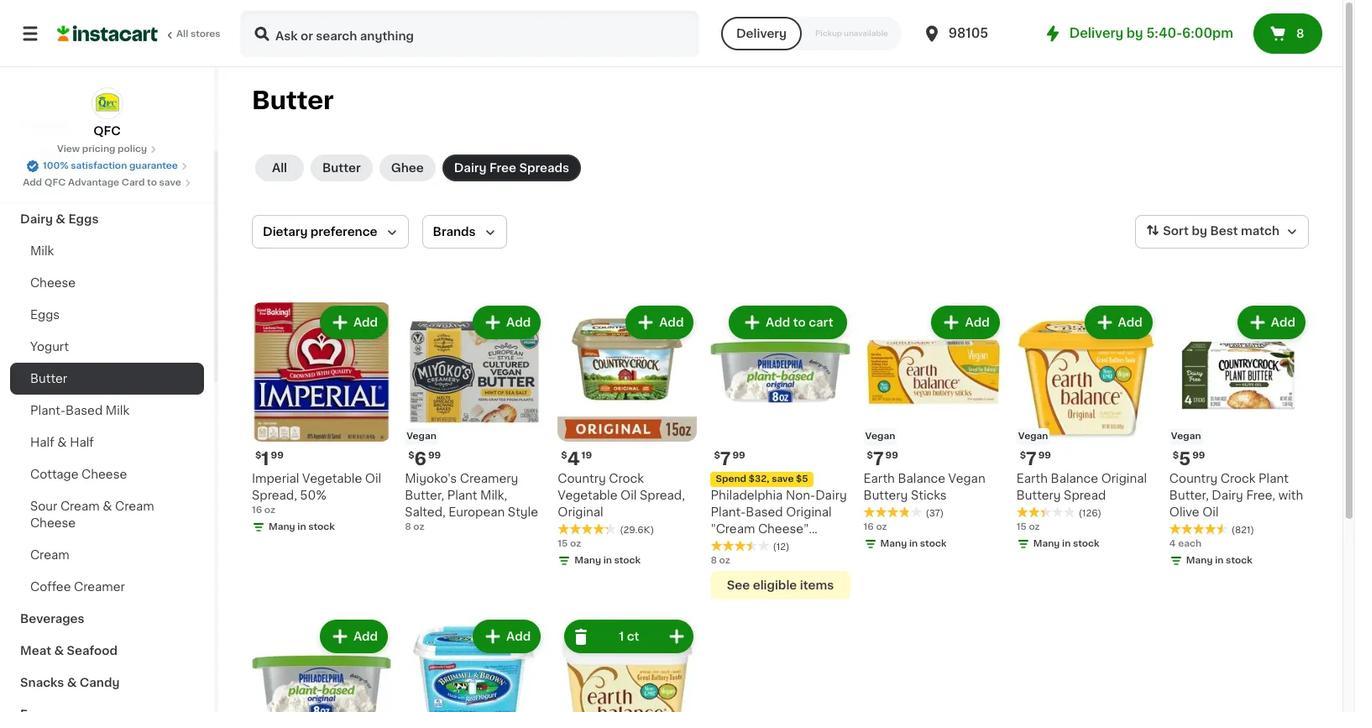 Task type: locate. For each thing, give the bounding box(es) containing it.
cream down cottage cheese link
[[115, 500, 154, 512]]

candy
[[80, 677, 120, 689]]

0 horizontal spatial crock
[[609, 473, 644, 485]]

all left stores
[[176, 29, 188, 39]]

15 oz down country crock vegetable oil spread, original
[[558, 539, 581, 548]]

delivery inside button
[[736, 28, 787, 39]]

in down the country crock plant butter, dairy free, with olive oil
[[1215, 556, 1224, 565]]

based up half & half
[[65, 405, 103, 416]]

0 vertical spatial plant
[[1259, 473, 1289, 485]]

original down non- on the bottom of the page
[[786, 506, 832, 518]]

$
[[255, 451, 261, 460], [408, 451, 414, 460], [561, 451, 567, 460], [714, 451, 720, 460], [867, 451, 873, 460], [1020, 451, 1026, 460], [1173, 451, 1179, 460]]

& for seafood
[[54, 645, 64, 657]]

eggs inside eggs "link"
[[30, 309, 60, 321]]

butter up all link
[[252, 88, 334, 113]]

oz inside miyoko's creamery butter, plant milk, salted, european style 8 oz
[[413, 522, 424, 532]]

99 for earth balance original buttery spread
[[1038, 451, 1051, 460]]

balance inside 'earth balance original buttery spread'
[[1051, 473, 1098, 485]]

2 spread, from the left
[[640, 490, 685, 501]]

0 horizontal spatial vegetable
[[302, 473, 362, 485]]

$ 7 99 for earth balance original buttery spread
[[1020, 450, 1051, 468]]

99 for miyoko's creamery butter, plant milk, salted, european style
[[428, 451, 441, 460]]

country inside country crock vegetable oil spread, original
[[558, 473, 606, 485]]

1 $ from the left
[[255, 451, 261, 460]]

0 vertical spatial 16
[[252, 506, 262, 515]]

all
[[176, 29, 188, 39], [272, 162, 287, 174]]

save
[[159, 178, 181, 187], [772, 475, 794, 484]]

card
[[122, 178, 145, 187]]

1 half from the left
[[30, 437, 54, 448]]

miyoko's
[[405, 473, 457, 485]]

cream
[[60, 500, 100, 512], [115, 500, 154, 512], [30, 549, 69, 561]]

$ up 'earth balance original buttery spread'
[[1020, 451, 1026, 460]]

1 vertical spatial 16
[[864, 522, 874, 532]]

0 vertical spatial vegetable
[[302, 473, 362, 485]]

product group
[[252, 302, 391, 537], [405, 302, 544, 534], [558, 302, 697, 571], [711, 302, 850, 600], [864, 302, 1003, 554], [1017, 302, 1156, 554], [1170, 302, 1309, 571], [252, 616, 391, 712], [405, 616, 544, 712], [558, 616, 697, 712]]

1 horizontal spatial spread,
[[640, 490, 685, 501]]

many for earth balance original buttery spread
[[1033, 539, 1060, 548]]

dietary preference
[[263, 226, 377, 238]]

$ up earth balance vegan buttery sticks
[[867, 451, 873, 460]]

1 vertical spatial to
[[793, 317, 806, 328]]

2 crock from the left
[[1221, 473, 1256, 485]]

add to cart
[[766, 317, 833, 328]]

spread, inside country crock vegetable oil spread, original
[[640, 490, 685, 501]]

plant inside the country crock plant butter, dairy free, with olive oil
[[1259, 473, 1289, 485]]

many in stock for earth balance vegan buttery sticks
[[880, 539, 947, 548]]

99 inside $ 1 99
[[271, 451, 284, 460]]

qfc
[[93, 125, 121, 137], [44, 178, 66, 187]]

many down 16 oz
[[880, 539, 907, 548]]

all link
[[255, 154, 304, 181]]

7 $ from the left
[[1173, 451, 1179, 460]]

1 horizontal spatial all
[[272, 162, 287, 174]]

half up "cottage"
[[30, 437, 54, 448]]

qfc down 100%
[[44, 178, 66, 187]]

stock down (37)
[[920, 539, 947, 548]]

16 down earth balance vegan buttery sticks
[[864, 522, 874, 532]]

many in stock down each
[[1186, 556, 1253, 565]]

by inside field
[[1192, 225, 1207, 237]]

original for 4
[[558, 506, 604, 518]]

advantage
[[68, 178, 119, 187]]

country down $ 5 99
[[1170, 473, 1218, 485]]

2 vertical spatial cheese
[[30, 517, 76, 529]]

$ 7 99 up spend
[[714, 450, 745, 468]]

8 button
[[1254, 13, 1322, 54]]

oz down imperial
[[264, 506, 275, 515]]

crock
[[609, 473, 644, 485], [1221, 473, 1256, 485]]

product group containing 5
[[1170, 302, 1309, 571]]

balance
[[898, 473, 945, 485], [1051, 473, 1098, 485]]

stock down (821)
[[1226, 556, 1253, 565]]

1 horizontal spatial oil
[[621, 490, 637, 501]]

4 left each
[[1170, 539, 1176, 548]]

1 horizontal spatial crock
[[1221, 473, 1256, 485]]

2 7 from the left
[[873, 450, 884, 468]]

oz up 'see'
[[719, 556, 730, 565]]

to inside button
[[793, 317, 806, 328]]

spread inside the philadelphia non-dairy plant-based original "cream cheese" spread
[[711, 540, 753, 552]]

& for half
[[57, 437, 67, 448]]

3 $ from the left
[[561, 451, 567, 460]]

15 for 7
[[1017, 522, 1027, 532]]

0 horizontal spatial 15
[[558, 539, 568, 548]]

1 earth from the left
[[864, 473, 895, 485]]

3 $ 7 99 from the left
[[1020, 450, 1051, 468]]

vegetable
[[302, 473, 362, 485], [558, 490, 618, 501]]

99 right "6"
[[428, 451, 441, 460]]

4 left 19
[[567, 450, 580, 468]]

1 vertical spatial 8
[[405, 522, 411, 532]]

many down country crock vegetable oil spread, original
[[575, 556, 601, 565]]

buttery inside 'earth balance original buttery spread'
[[1017, 490, 1061, 501]]

all for all stores
[[176, 29, 188, 39]]

0 vertical spatial 8
[[1296, 28, 1304, 39]]

4 99 from the left
[[885, 451, 898, 460]]

remove earth balance organic butter spread image
[[571, 627, 591, 647]]

0 horizontal spatial qfc
[[44, 178, 66, 187]]

1 horizontal spatial delivery
[[1070, 27, 1124, 39]]

99 for imperial vegetable oil spread, 50%
[[271, 451, 284, 460]]

1 vertical spatial plant-
[[711, 506, 746, 518]]

$ 1 99
[[255, 450, 284, 468]]

1 horizontal spatial 7
[[873, 450, 884, 468]]

& up "cottage"
[[57, 437, 67, 448]]

country inside the country crock plant butter, dairy free, with olive oil
[[1170, 473, 1218, 485]]

1 horizontal spatial by
[[1192, 225, 1207, 237]]

$ for miyoko's creamery butter, plant milk, salted, european style
[[408, 451, 414, 460]]

(126)
[[1079, 509, 1102, 518]]

7 up 'earth balance original buttery spread'
[[1026, 450, 1037, 468]]

creamer
[[74, 581, 125, 593]]

cream link
[[10, 539, 204, 571]]

earth inside 'earth balance original buttery spread'
[[1017, 473, 1048, 485]]

oz for earth balance original buttery spread
[[1029, 522, 1040, 532]]

eggs inside "dairy & eggs" link
[[68, 213, 99, 225]]

$ 7 99 for earth balance vegan buttery sticks
[[867, 450, 898, 468]]

many down 'earth balance original buttery spread'
[[1033, 539, 1060, 548]]

crock inside country crock vegetable oil spread, original
[[609, 473, 644, 485]]

1 vertical spatial qfc
[[44, 178, 66, 187]]

plant up free,
[[1259, 473, 1289, 485]]

0 horizontal spatial country
[[558, 473, 606, 485]]

0 horizontal spatial buttery
[[864, 490, 908, 501]]

many in stock down (37)
[[880, 539, 947, 548]]

add button for country crock plant butter, dairy free, with olive oil
[[1239, 307, 1304, 338]]

1 horizontal spatial vegetable
[[558, 490, 618, 501]]

cheese up eggs "link"
[[30, 277, 76, 289]]

1 crock from the left
[[609, 473, 644, 485]]

$ inside $ 5 99
[[1173, 451, 1179, 460]]

100%
[[43, 161, 68, 170]]

oil inside imperial vegetable oil spread, 50% 16 oz
[[365, 473, 381, 485]]

0 horizontal spatial milk
[[30, 245, 54, 257]]

99 up spend
[[733, 451, 745, 460]]

delivery for delivery
[[736, 28, 787, 39]]

2 $ 7 99 from the left
[[867, 450, 898, 468]]

in for country crock plant butter, dairy free, with olive oil
[[1215, 556, 1224, 565]]

oz inside imperial vegetable oil spread, 50% 16 oz
[[264, 506, 275, 515]]

many in stock down "(126)"
[[1033, 539, 1100, 548]]

many down imperial vegetable oil spread, 50% 16 oz
[[269, 522, 295, 532]]

add button for earth balance vegan buttery sticks
[[933, 307, 998, 338]]

1 horizontal spatial balance
[[1051, 473, 1098, 485]]

based down the philadelphia
[[746, 506, 783, 518]]

1 country from the left
[[558, 473, 606, 485]]

1 horizontal spatial buttery
[[1017, 490, 1061, 501]]

add button for earth balance original buttery spread
[[1086, 307, 1151, 338]]

1 vertical spatial eggs
[[30, 309, 60, 321]]

1 vertical spatial 15
[[558, 539, 568, 548]]

delivery button
[[721, 17, 802, 50]]

1 horizontal spatial spread
[[1064, 490, 1106, 501]]

original inside country crock vegetable oil spread, original
[[558, 506, 604, 518]]

$ left 19
[[561, 451, 567, 460]]

& left "candy"
[[67, 677, 77, 689]]

increment quantity of earth balance organic butter spread image
[[667, 627, 687, 647]]

0 horizontal spatial earth
[[864, 473, 895, 485]]

99 for country crock plant butter, dairy free, with olive oil
[[1192, 451, 1205, 460]]

milk
[[30, 245, 54, 257], [106, 405, 129, 416]]

(12)
[[773, 543, 790, 552]]

country
[[558, 473, 606, 485], [1170, 473, 1218, 485]]

add inside add qfc advantage card to save link
[[23, 178, 42, 187]]

1 vertical spatial all
[[272, 162, 287, 174]]

see eligible items
[[727, 579, 834, 591]]

0 horizontal spatial 8
[[405, 522, 411, 532]]

& right the meat on the bottom left of the page
[[54, 645, 64, 657]]

stock for earth balance original buttery spread
[[1073, 539, 1100, 548]]

2 vertical spatial oil
[[1203, 506, 1219, 518]]

vegetable down $ 4 19
[[558, 490, 618, 501]]

cheese down sour
[[30, 517, 76, 529]]

butter
[[252, 88, 334, 113], [322, 162, 361, 174], [30, 373, 67, 385]]

6:00pm
[[1182, 27, 1233, 39]]

$ up spend
[[714, 451, 720, 460]]

15 down country crock vegetable oil spread, original
[[558, 539, 568, 548]]

0 vertical spatial cheese
[[30, 277, 76, 289]]

half
[[30, 437, 54, 448], [70, 437, 94, 448]]

spread up "(126)"
[[1064, 490, 1106, 501]]

6 $ from the left
[[1020, 451, 1026, 460]]

0 vertical spatial milk
[[30, 245, 54, 257]]

2 country from the left
[[1170, 473, 1218, 485]]

1 horizontal spatial butter link
[[311, 154, 373, 181]]

$ up miyoko's
[[408, 451, 414, 460]]

0 vertical spatial eggs
[[68, 213, 99, 225]]

match
[[1241, 225, 1280, 237]]

2 $ from the left
[[408, 451, 414, 460]]

0 horizontal spatial balance
[[898, 473, 945, 485]]

cheese
[[30, 277, 76, 289], [82, 469, 127, 480], [30, 517, 76, 529]]

99 inside $ 5 99
[[1192, 451, 1205, 460]]

in
[[298, 522, 306, 532], [909, 539, 918, 548], [1062, 539, 1071, 548], [603, 556, 612, 565], [1215, 556, 1224, 565]]

7 for spend $32, save $5
[[720, 450, 731, 468]]

dairy & eggs link
[[10, 203, 204, 235]]

brands button
[[422, 215, 507, 249]]

earth for earth balance vegan buttery sticks
[[864, 473, 895, 485]]

1 horizontal spatial 15 oz
[[1017, 522, 1040, 532]]

in down country crock vegetable oil spread, original
[[603, 556, 612, 565]]

0 horizontal spatial by
[[1127, 27, 1143, 39]]

many in stock for country crock vegetable oil spread, original
[[575, 556, 641, 565]]

butter link up plant-based milk
[[10, 363, 204, 395]]

earth inside earth balance vegan buttery sticks
[[864, 473, 895, 485]]

1 99 from the left
[[271, 451, 284, 460]]

$ inside $ 1 99
[[255, 451, 261, 460]]

2 horizontal spatial $ 7 99
[[1020, 450, 1051, 468]]

by for sort
[[1192, 225, 1207, 237]]

buttery for earth balance vegan buttery sticks
[[864, 490, 908, 501]]

crock up (29.6k)
[[609, 473, 644, 485]]

$ 7 99 up earth balance vegan buttery sticks
[[867, 450, 898, 468]]

0 vertical spatial based
[[65, 405, 103, 416]]

1 vertical spatial vegetable
[[558, 490, 618, 501]]

crock inside the country crock plant butter, dairy free, with olive oil
[[1221, 473, 1256, 485]]

snacks & candy link
[[10, 667, 204, 699]]

country for 5
[[1170, 473, 1218, 485]]

0 horizontal spatial save
[[159, 178, 181, 187]]

0 vertical spatial to
[[147, 178, 157, 187]]

butter link
[[311, 154, 373, 181], [10, 363, 204, 395]]

1 butter, from the left
[[405, 490, 444, 501]]

vegan for miyoko's creamery butter, plant milk, salted, european style
[[407, 432, 437, 441]]

to left cart
[[793, 317, 806, 328]]

plant- up half & half
[[30, 405, 65, 416]]

1 horizontal spatial country
[[1170, 473, 1218, 485]]

& down produce
[[56, 213, 65, 225]]

2 earth from the left
[[1017, 473, 1048, 485]]

99 for spend $32, save $5
[[733, 451, 745, 460]]

plant up european
[[447, 490, 477, 501]]

stock for country crock plant butter, dairy free, with olive oil
[[1226, 556, 1253, 565]]

$ inside $ 4 19
[[561, 451, 567, 460]]

many in stock
[[269, 522, 335, 532], [880, 539, 947, 548], [1033, 539, 1100, 548], [575, 556, 641, 565], [1186, 556, 1253, 565]]

0 horizontal spatial original
[[558, 506, 604, 518]]

half down plant-based milk
[[70, 437, 94, 448]]

1 horizontal spatial 15
[[1017, 522, 1027, 532]]

0 horizontal spatial plant-
[[30, 405, 65, 416]]

eggs up yogurt
[[30, 309, 60, 321]]

oz down country crock vegetable oil spread, original
[[570, 539, 581, 548]]

None search field
[[240, 10, 699, 57]]

vegetable inside imperial vegetable oil spread, 50% 16 oz
[[302, 473, 362, 485]]

milk up half & half link
[[106, 405, 129, 416]]

stores
[[191, 29, 221, 39]]

$ 6 99
[[408, 450, 441, 468]]

1 balance from the left
[[898, 473, 945, 485]]

2 horizontal spatial original
[[1101, 473, 1147, 485]]

produce link
[[10, 171, 204, 203]]

oil up (29.6k)
[[621, 490, 637, 501]]

1 horizontal spatial plant-
[[711, 506, 746, 518]]

oz down earth balance vegan buttery sticks
[[876, 522, 887, 532]]

7 for earth balance original buttery spread
[[1026, 450, 1037, 468]]

all up dietary
[[272, 162, 287, 174]]

1 vertical spatial cheese
[[82, 469, 127, 480]]

eggs
[[68, 213, 99, 225], [30, 309, 60, 321]]

stock down (29.6k)
[[614, 556, 641, 565]]

many down each
[[1186, 556, 1213, 565]]

$ 7 99 up 'earth balance original buttery spread'
[[1020, 450, 1051, 468]]

5 $ from the left
[[867, 451, 873, 460]]

1 vertical spatial by
[[1192, 225, 1207, 237]]

8 oz
[[711, 556, 730, 565]]

oz down salted,
[[413, 522, 424, 532]]

2 vertical spatial 8
[[711, 556, 717, 565]]

& down cottage cheese link
[[103, 500, 112, 512]]

original down $ 4 19
[[558, 506, 604, 518]]

99 up imperial
[[271, 451, 284, 460]]

cottage cheese
[[30, 469, 127, 480]]

qfc up view pricing policy link
[[93, 125, 121, 137]]

cheese down half & half link
[[82, 469, 127, 480]]

butter, up salted,
[[405, 490, 444, 501]]

country down $ 4 19
[[558, 473, 606, 485]]

8 for 8
[[1296, 28, 1304, 39]]

crock up free,
[[1221, 473, 1256, 485]]

$ 7 99 for spend $32, save $5
[[714, 450, 745, 468]]

1 vertical spatial 4
[[1170, 539, 1176, 548]]

1 horizontal spatial qfc
[[93, 125, 121, 137]]

dairy
[[454, 162, 487, 174], [20, 213, 53, 225], [815, 490, 847, 501], [1212, 490, 1243, 501]]

0 horizontal spatial eggs
[[30, 309, 60, 321]]

plant-
[[30, 405, 65, 416], [711, 506, 746, 518]]

stock
[[308, 522, 335, 532], [920, 539, 947, 548], [1073, 539, 1100, 548], [614, 556, 641, 565], [1226, 556, 1253, 565]]

0 horizontal spatial plant
[[447, 490, 477, 501]]

stock down "(126)"
[[1073, 539, 1100, 548]]

1 vertical spatial plant
[[447, 490, 477, 501]]

balance for sticks
[[898, 473, 945, 485]]

1 horizontal spatial save
[[772, 475, 794, 484]]

spread, down imperial
[[252, 490, 297, 501]]

0 vertical spatial 15
[[1017, 522, 1027, 532]]

by left 5:40-
[[1127, 27, 1143, 39]]

1 horizontal spatial 8
[[711, 556, 717, 565]]

8 inside 'button'
[[1296, 28, 1304, 39]]

0 horizontal spatial 1
[[261, 450, 269, 468]]

0 vertical spatial spread
[[1064, 490, 1106, 501]]

1 horizontal spatial earth
[[1017, 473, 1048, 485]]

1 $ 7 99 from the left
[[714, 450, 745, 468]]

2 butter, from the left
[[1170, 490, 1209, 501]]

eggs down advantage
[[68, 213, 99, 225]]

1 horizontal spatial to
[[793, 317, 806, 328]]

balance up sticks
[[898, 473, 945, 485]]

Search field
[[242, 12, 698, 55]]

service type group
[[721, 17, 902, 50]]

Best match Sort by field
[[1135, 215, 1309, 249]]

1 horizontal spatial butter,
[[1170, 490, 1209, 501]]

2 horizontal spatial 8
[[1296, 28, 1304, 39]]

3 99 from the left
[[733, 451, 745, 460]]

in down 'earth balance original buttery spread'
[[1062, 539, 1071, 548]]

15 down 'earth balance original buttery spread'
[[1017, 522, 1027, 532]]

1 vertical spatial based
[[746, 506, 783, 518]]

5 99 from the left
[[1038, 451, 1051, 460]]

1 left ct at the bottom
[[619, 631, 624, 642]]

by
[[1127, 27, 1143, 39], [1192, 225, 1207, 237]]

2 balance from the left
[[1051, 473, 1098, 485]]

1 7 from the left
[[720, 450, 731, 468]]

0 horizontal spatial spread,
[[252, 490, 297, 501]]

sort by
[[1163, 225, 1207, 237]]

butter link right all link
[[311, 154, 373, 181]]

15 oz down 'earth balance original buttery spread'
[[1017, 522, 1040, 532]]

0 horizontal spatial 16
[[252, 506, 262, 515]]

3 7 from the left
[[1026, 450, 1037, 468]]

0 horizontal spatial all
[[176, 29, 188, 39]]

2 horizontal spatial oil
[[1203, 506, 1219, 518]]

& for eggs
[[56, 213, 65, 225]]

100% satisfaction guarantee
[[43, 161, 178, 170]]

lists
[[47, 58, 76, 70]]

vegan for country crock plant butter, dairy free, with olive oil
[[1171, 432, 1201, 441]]

country crock vegetable oil spread, original
[[558, 473, 685, 518]]

miyoko's creamery butter, plant milk, salted, european style 8 oz
[[405, 473, 538, 532]]

99 inside $ 6 99
[[428, 451, 441, 460]]

brands
[[433, 226, 476, 238]]

plant-based milk link
[[10, 395, 204, 427]]

save down guarantee
[[159, 178, 181, 187]]

1 vertical spatial 15 oz
[[558, 539, 581, 548]]

buttery inside earth balance vegan buttery sticks
[[864, 490, 908, 501]]

vegan
[[407, 432, 437, 441], [865, 432, 895, 441], [1018, 432, 1048, 441], [1171, 432, 1201, 441], [948, 473, 985, 485]]

cream up coffee
[[30, 549, 69, 561]]

99 up 'earth balance original buttery spread'
[[1038, 451, 1051, 460]]

1 horizontal spatial based
[[746, 506, 783, 518]]

many in stock for earth balance original buttery spread
[[1033, 539, 1100, 548]]

in down sticks
[[909, 539, 918, 548]]

1 horizontal spatial eggs
[[68, 213, 99, 225]]

oil left miyoko's
[[365, 473, 381, 485]]

eligible
[[753, 579, 797, 591]]

16 down imperial
[[252, 506, 262, 515]]

$ for earth balance vegan buttery sticks
[[867, 451, 873, 460]]

cheese link
[[10, 267, 204, 299]]

imperial vegetable oil spread, 50% 16 oz
[[252, 473, 381, 515]]

2 99 from the left
[[428, 451, 441, 460]]

15 for 4
[[558, 539, 568, 548]]

oz for earth balance vegan buttery sticks
[[876, 522, 887, 532]]

product group containing 1 ct
[[558, 616, 697, 712]]

instacart logo image
[[57, 24, 158, 44]]

99 up earth balance vegan buttery sticks
[[885, 451, 898, 460]]

2 horizontal spatial 7
[[1026, 450, 1037, 468]]

butter,
[[405, 490, 444, 501], [1170, 490, 1209, 501]]

delivery for delivery by 5:40-6:00pm
[[1070, 27, 1124, 39]]

qfc logo image
[[91, 87, 123, 119]]

0 horizontal spatial butter,
[[405, 490, 444, 501]]

oil
[[365, 473, 381, 485], [621, 490, 637, 501], [1203, 506, 1219, 518]]

all stores
[[176, 29, 221, 39]]

0 vertical spatial all
[[176, 29, 188, 39]]

imperial
[[252, 473, 299, 485]]

satisfaction
[[71, 161, 127, 170]]

6 99 from the left
[[1192, 451, 1205, 460]]

to down guarantee
[[147, 178, 157, 187]]

original inside the philadelphia non-dairy plant-based original "cream cheese" spread
[[786, 506, 832, 518]]

1 up imperial
[[261, 450, 269, 468]]

7 up spend
[[720, 450, 731, 468]]

oil inside country crock vegetable oil spread, original
[[621, 490, 637, 501]]

original inside 'earth balance original buttery spread'
[[1101, 473, 1147, 485]]

cheese"
[[758, 523, 809, 535]]

$ up olive
[[1173, 451, 1179, 460]]

0 horizontal spatial delivery
[[736, 28, 787, 39]]

& inside sour cream & cream cheese
[[103, 500, 112, 512]]

0 horizontal spatial butter link
[[10, 363, 204, 395]]

0 horizontal spatial spread
[[711, 540, 753, 552]]

based
[[65, 405, 103, 416], [746, 506, 783, 518]]

many in stock for country crock plant butter, dairy free, with olive oil
[[1186, 556, 1253, 565]]

$ for spend $32, save $5
[[714, 451, 720, 460]]

butter, inside miyoko's creamery butter, plant milk, salted, european style 8 oz
[[405, 490, 444, 501]]

balance up "(126)"
[[1051, 473, 1098, 485]]

dairy inside the philadelphia non-dairy plant-based original "cream cheese" spread
[[815, 490, 847, 501]]

by right the sort
[[1192, 225, 1207, 237]]

& for candy
[[67, 677, 77, 689]]

15
[[1017, 522, 1027, 532], [558, 539, 568, 548]]

$ inside $ 6 99
[[408, 451, 414, 460]]

0 vertical spatial 15 oz
[[1017, 522, 1040, 532]]

1 horizontal spatial half
[[70, 437, 94, 448]]

1 buttery from the left
[[864, 490, 908, 501]]

0 horizontal spatial oil
[[365, 473, 381, 485]]

100% satisfaction guarantee button
[[26, 156, 188, 173]]

balance inside earth balance vegan buttery sticks
[[898, 473, 945, 485]]

2 buttery from the left
[[1017, 490, 1061, 501]]

spread
[[1064, 490, 1106, 501], [711, 540, 753, 552]]

4 $ from the left
[[714, 451, 720, 460]]

butter down yogurt
[[30, 373, 67, 385]]

1 horizontal spatial 1
[[619, 631, 624, 642]]

butter, inside the country crock plant butter, dairy free, with olive oil
[[1170, 490, 1209, 501]]

★★★★★
[[864, 506, 922, 518], [864, 506, 922, 518], [1017, 506, 1075, 518], [558, 523, 617, 535], [558, 523, 617, 535], [1170, 523, 1228, 535], [1170, 523, 1228, 535], [711, 540, 769, 552], [711, 540, 769, 552]]

oz down 'earth balance original buttery spread'
[[1029, 522, 1040, 532]]

1 spread, from the left
[[252, 490, 297, 501]]

0 vertical spatial 1
[[261, 450, 269, 468]]

spread, up (29.6k)
[[640, 490, 685, 501]]



Task type: describe. For each thing, give the bounding box(es) containing it.
1 vertical spatial butter
[[322, 162, 361, 174]]

$5
[[796, 475, 808, 484]]

sticks
[[911, 490, 947, 501]]

99 for earth balance vegan buttery sticks
[[885, 451, 898, 460]]

1 horizontal spatial 4
[[1170, 539, 1176, 548]]

add qfc advantage card to save link
[[23, 176, 191, 190]]

0 horizontal spatial to
[[147, 178, 157, 187]]

19
[[582, 451, 592, 460]]

sour
[[30, 500, 57, 512]]

7 for earth balance vegan buttery sticks
[[873, 450, 884, 468]]

ct
[[627, 631, 639, 642]]

meat
[[20, 645, 51, 657]]

many for earth balance vegan buttery sticks
[[880, 539, 907, 548]]

4 each
[[1170, 539, 1202, 548]]

2 vertical spatial butter
[[30, 373, 67, 385]]

$ for imperial vegetable oil spread, 50%
[[255, 451, 261, 460]]

milk,
[[480, 490, 507, 501]]

1 vertical spatial save
[[772, 475, 794, 484]]

with
[[1278, 490, 1303, 501]]

1 ct
[[619, 631, 639, 642]]

product group containing 6
[[405, 302, 544, 534]]

sort
[[1163, 225, 1189, 237]]

1 vertical spatial 1
[[619, 631, 624, 642]]

olive
[[1170, 506, 1200, 518]]

ghee
[[391, 162, 424, 174]]

each
[[1178, 539, 1202, 548]]

(37)
[[926, 509, 944, 518]]

in for country crock vegetable oil spread, original
[[603, 556, 612, 565]]

eggs link
[[10, 299, 204, 331]]

add inside add to cart button
[[766, 317, 790, 328]]

$ for country crock vegetable oil spread, original
[[561, 451, 567, 460]]

qfc link
[[91, 87, 123, 139]]

salted,
[[405, 506, 446, 518]]

$ 4 19
[[561, 450, 592, 468]]

0 vertical spatial qfc
[[93, 125, 121, 137]]

by for delivery
[[1127, 27, 1143, 39]]

many for country crock plant butter, dairy free, with olive oil
[[1186, 556, 1213, 565]]

sour cream & cream cheese link
[[10, 490, 204, 539]]

product group containing 1
[[252, 302, 391, 537]]

delivery by 5:40-6:00pm
[[1070, 27, 1233, 39]]

add button for country crock vegetable oil spread, original
[[627, 307, 692, 338]]

snacks
[[20, 677, 64, 689]]

philadelphia
[[711, 490, 783, 501]]

half & half
[[30, 437, 94, 448]]

vegan inside earth balance vegan buttery sticks
[[948, 473, 985, 485]]

50%
[[300, 490, 326, 501]]

lists link
[[10, 47, 204, 81]]

based inside the philadelphia non-dairy plant-based original "cream cheese" spread
[[746, 506, 783, 518]]

pricing
[[82, 144, 115, 154]]

dairy free spreads
[[454, 162, 569, 174]]

many for country crock vegetable oil spread, original
[[575, 556, 601, 565]]

plant- inside the philadelphia non-dairy plant-based original "cream cheese" spread
[[711, 506, 746, 518]]

in down 50% at the bottom left of the page
[[298, 522, 306, 532]]

0 vertical spatial save
[[159, 178, 181, 187]]

coffee creamer
[[30, 581, 125, 593]]

balance for spread
[[1051, 473, 1098, 485]]

free,
[[1246, 490, 1276, 501]]

beverages link
[[10, 603, 204, 635]]

spend
[[716, 475, 747, 484]]

plant-based milk
[[30, 405, 129, 416]]

0 horizontal spatial 4
[[567, 450, 580, 468]]

(29.6k)
[[620, 526, 654, 535]]

cheese inside sour cream & cream cheese
[[30, 517, 76, 529]]

non-
[[786, 490, 815, 501]]

add button for imperial vegetable oil spread, 50%
[[322, 307, 386, 338]]

recipes link
[[10, 107, 204, 139]]

crock for 4
[[609, 473, 644, 485]]

style
[[508, 506, 538, 518]]

spread inside 'earth balance original buttery spread'
[[1064, 490, 1106, 501]]

add qfc advantage card to save
[[23, 178, 181, 187]]

2 half from the left
[[70, 437, 94, 448]]

buttery for earth balance original buttery spread
[[1017, 490, 1061, 501]]

6
[[414, 450, 426, 468]]

1 horizontal spatial milk
[[106, 405, 129, 416]]

half & half link
[[10, 427, 204, 458]]

meat & seafood
[[20, 645, 118, 657]]

earth for earth balance original buttery spread
[[1017, 473, 1048, 485]]

16 oz
[[864, 522, 887, 532]]

(821)
[[1232, 526, 1254, 535]]

coffee
[[30, 581, 71, 593]]

vegan for earth balance original buttery spread
[[1018, 432, 1048, 441]]

thanksgiving link
[[10, 139, 204, 171]]

view pricing policy link
[[57, 143, 157, 156]]

add to cart button
[[731, 307, 845, 338]]

cottage
[[30, 469, 79, 480]]

$32,
[[749, 475, 770, 484]]

vegan for earth balance vegan buttery sticks
[[865, 432, 895, 441]]

view
[[57, 144, 80, 154]]

items
[[800, 579, 834, 591]]

preference
[[311, 226, 377, 238]]

cream down cottage cheese
[[60, 500, 100, 512]]

oz for philadelphia non-dairy plant-based original "cream cheese" spread
[[719, 556, 730, 565]]

creamery
[[460, 473, 518, 485]]

crock for 5
[[1221, 473, 1256, 485]]

stock down 50% at the bottom left of the page
[[308, 522, 335, 532]]

dairy & eggs
[[20, 213, 99, 225]]

country for 4
[[558, 473, 606, 485]]

8 for 8 oz
[[711, 556, 717, 565]]

5:40-
[[1146, 27, 1182, 39]]

16 inside imperial vegetable oil spread, 50% 16 oz
[[252, 506, 262, 515]]

philadelphia non-dairy plant-based original "cream cheese" spread
[[711, 490, 847, 552]]

all for all
[[272, 162, 287, 174]]

$ for country crock plant butter, dairy free, with olive oil
[[1173, 451, 1179, 460]]

earth balance vegan buttery sticks
[[864, 473, 985, 501]]

many in stock down 50% at the bottom left of the page
[[269, 522, 335, 532]]

recipes
[[20, 118, 69, 129]]

yogurt
[[30, 341, 69, 353]]

stock for country crock vegetable oil spread, original
[[614, 556, 641, 565]]

dairy free spreads link
[[442, 154, 581, 181]]

15 oz for 4
[[558, 539, 581, 548]]

stock for earth balance vegan buttery sticks
[[920, 539, 947, 548]]

meat & seafood link
[[10, 635, 204, 667]]

best match
[[1210, 225, 1280, 237]]

0 vertical spatial butter link
[[311, 154, 373, 181]]

european
[[449, 506, 505, 518]]

delivery by 5:40-6:00pm link
[[1043, 24, 1233, 44]]

spread, inside imperial vegetable oil spread, 50% 16 oz
[[252, 490, 297, 501]]

oil inside the country crock plant butter, dairy free, with olive oil
[[1203, 506, 1219, 518]]

cottage cheese link
[[10, 458, 204, 490]]

in for earth balance original buttery spread
[[1062, 539, 1071, 548]]

8 inside miyoko's creamery butter, plant milk, salted, european style 8 oz
[[405, 522, 411, 532]]

snacks & candy
[[20, 677, 120, 689]]

$ for earth balance original buttery spread
[[1020, 451, 1026, 460]]

vegetable inside country crock vegetable oil spread, original
[[558, 490, 618, 501]]

spend $32, save $5
[[716, 475, 808, 484]]

0 vertical spatial plant-
[[30, 405, 65, 416]]

see eligible items button
[[711, 571, 850, 600]]

5
[[1179, 450, 1191, 468]]

15 oz for 7
[[1017, 522, 1040, 532]]

dietary preference button
[[252, 215, 409, 249]]

0 horizontal spatial based
[[65, 405, 103, 416]]

1 horizontal spatial 16
[[864, 522, 874, 532]]

product group containing 4
[[558, 302, 697, 571]]

oz for country crock vegetable oil spread, original
[[570, 539, 581, 548]]

original for spend $32, save $5
[[786, 506, 832, 518]]

in for earth balance vegan buttery sticks
[[909, 539, 918, 548]]

dairy inside the country crock plant butter, dairy free, with olive oil
[[1212, 490, 1243, 501]]

1 vertical spatial butter link
[[10, 363, 204, 395]]

coffee creamer link
[[10, 571, 204, 603]]

98105 button
[[922, 10, 1023, 57]]

0 vertical spatial butter
[[252, 88, 334, 113]]

add button for miyoko's creamery butter, plant milk, salted, european style
[[474, 307, 539, 338]]

produce
[[20, 181, 71, 193]]

plant inside miyoko's creamery butter, plant milk, salted, european style 8 oz
[[447, 490, 477, 501]]

spreads
[[519, 162, 569, 174]]

cart
[[809, 317, 833, 328]]

thanksgiving
[[20, 149, 101, 161]]

sour cream & cream cheese
[[30, 500, 154, 529]]



Task type: vqa. For each thing, say whether or not it's contained in the screenshot.
McCormick® Ground Cinnamon $4.99 2.37 oz's Ground
no



